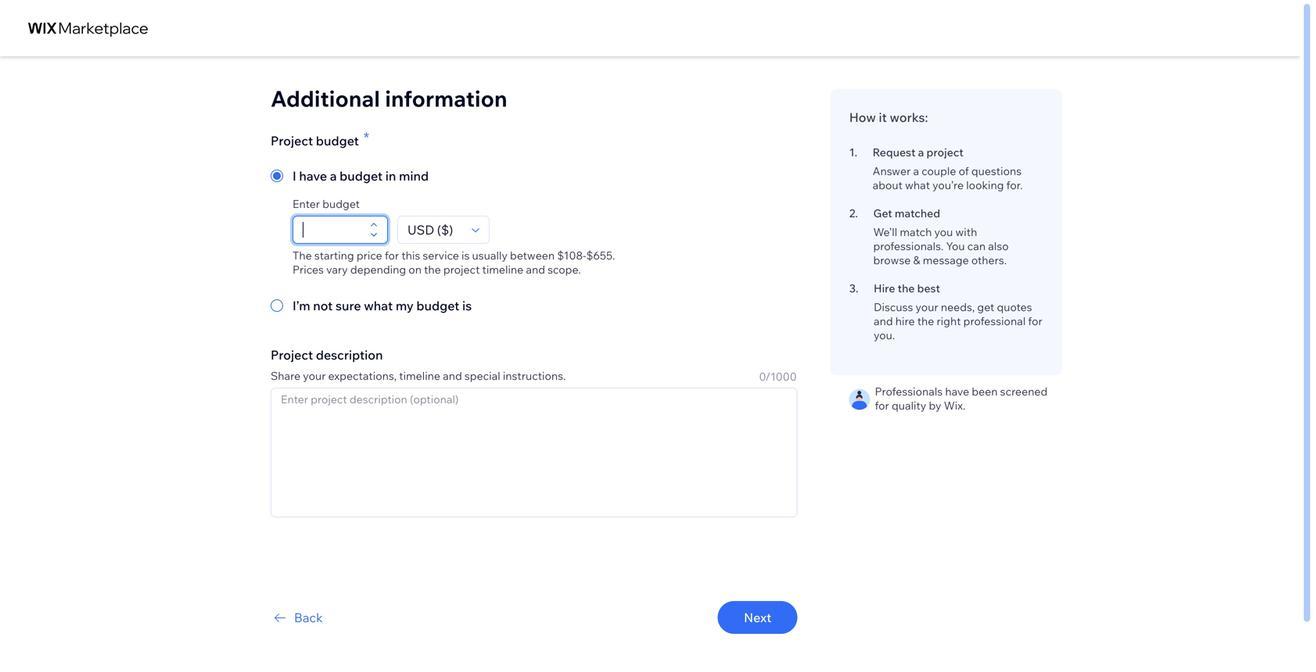 Task type: describe. For each thing, give the bounding box(es) containing it.
about
[[873, 178, 903, 192]]

project for project description
[[271, 347, 313, 363]]

enter
[[293, 197, 320, 211]]

2
[[850, 207, 856, 220]]

needs,
[[941, 301, 975, 314]]

wix.
[[944, 399, 966, 413]]

for inside the starting price for this service is usually between $108-$655. prices vary depending on the project timeline and scope.
[[385, 249, 399, 263]]

project inside the starting price for this service is usually between $108-$655. prices vary depending on the project timeline and scope.
[[444, 263, 480, 277]]

3
[[850, 282, 856, 295]]

screened
[[1001, 385, 1048, 399]]

how
[[850, 110, 876, 125]]

questions
[[972, 164, 1022, 178]]

back button
[[271, 609, 323, 628]]

0 horizontal spatial your
[[303, 369, 326, 383]]

/
[[766, 370, 771, 384]]

get
[[978, 301, 995, 314]]

sure
[[336, 298, 361, 314]]

additional information
[[271, 85, 508, 112]]

for inside professionals have been screened for quality by wix.
[[875, 399, 890, 413]]

get matched we'll match you with professionals. you can also browse & message others.
[[874, 207, 1009, 267]]

1000
[[771, 370, 797, 384]]

a left couple
[[914, 164, 920, 178]]

budget up 'enter budget' text field
[[323, 197, 360, 211]]

and inside hire the best discuss your needs, get quotes and hire the right professional for you.
[[874, 315, 893, 328]]

best
[[918, 282, 941, 295]]

description
[[316, 347, 383, 363]]

next button
[[718, 602, 798, 635]]

project description
[[271, 347, 383, 363]]

browse
[[874, 254, 911, 267]]

not
[[313, 298, 333, 314]]

$108-
[[557, 249, 587, 263]]

. for 1
[[855, 146, 858, 159]]

request a project answer a couple of questions about what you're looking for.
[[873, 146, 1023, 192]]

budget right the my
[[417, 298, 460, 314]]

right
[[937, 315, 961, 328]]

1 .
[[850, 146, 858, 159]]

price
[[357, 249, 382, 263]]

instructions.
[[503, 369, 566, 383]]

next
[[744, 610, 772, 626]]

and inside the starting price for this service is usually between $108-$655. prices vary depending on the project timeline and scope.
[[526, 263, 546, 277]]

3 .
[[850, 282, 859, 295]]

project budget *
[[271, 129, 369, 149]]

share
[[271, 369, 301, 383]]

special
[[465, 369, 501, 383]]

budget left in
[[340, 168, 383, 184]]

i
[[293, 168, 296, 184]]

share your expectations, timeline and special instructions.
[[271, 369, 566, 383]]

it
[[879, 110, 887, 125]]

the starting price for this service is usually between $108-$655. prices vary depending on the project timeline and scope.
[[293, 249, 615, 277]]

mind
[[399, 168, 429, 184]]

have for been
[[946, 385, 970, 399]]

the
[[293, 249, 312, 263]]

with
[[956, 225, 978, 239]]

also
[[989, 239, 1009, 253]]

starting
[[315, 249, 354, 263]]

can
[[968, 239, 986, 253]]

i'm not sure what my budget is
[[293, 298, 472, 314]]

project for project budget *
[[271, 133, 313, 149]]

scope.
[[548, 263, 581, 277]]

. for 3
[[856, 282, 859, 295]]

hire
[[896, 315, 915, 328]]

you
[[935, 225, 954, 239]]

professional
[[964, 315, 1026, 328]]

on
[[409, 263, 422, 277]]

i'm
[[293, 298, 310, 314]]

*
[[364, 129, 369, 146]]

message
[[923, 254, 969, 267]]

matched
[[895, 207, 941, 220]]



Task type: vqa. For each thing, say whether or not it's contained in the screenshot.
Evolve Clothing
no



Task type: locate. For each thing, give the bounding box(es) containing it.
your inside hire the best discuss your needs, get quotes and hire the right professional for you.
[[916, 301, 939, 314]]

2 project from the top
[[271, 347, 313, 363]]

of
[[959, 164, 969, 178]]

project
[[271, 133, 313, 149], [271, 347, 313, 363]]

1 vertical spatial project
[[271, 347, 313, 363]]

0 vertical spatial project
[[927, 146, 964, 159]]

0 vertical spatial .
[[855, 146, 858, 159]]

1 vertical spatial for
[[1029, 315, 1043, 328]]

2 horizontal spatial and
[[874, 315, 893, 328]]

expectations,
[[328, 369, 397, 383]]

how it works:
[[850, 110, 929, 125]]

and down between
[[526, 263, 546, 277]]

enter budget
[[293, 197, 360, 211]]

have
[[299, 168, 327, 184], [946, 385, 970, 399]]

. left get
[[856, 207, 859, 220]]

2 vertical spatial .
[[856, 282, 859, 295]]

and up you.
[[874, 315, 893, 328]]

0 vertical spatial have
[[299, 168, 327, 184]]

0
[[760, 370, 766, 384]]

timeline inside the starting price for this service is usually between $108-$655. prices vary depending on the project timeline and scope.
[[483, 263, 524, 277]]

1 horizontal spatial what
[[906, 178, 931, 192]]

you.
[[874, 329, 896, 342]]

for left quality
[[875, 399, 890, 413]]

and
[[526, 263, 546, 277], [874, 315, 893, 328], [443, 369, 462, 383]]

1 vertical spatial the
[[898, 282, 915, 295]]

2 horizontal spatial the
[[918, 315, 935, 328]]

your down 'best'
[[916, 301, 939, 314]]

works:
[[890, 110, 929, 125]]

1 vertical spatial project
[[444, 263, 480, 277]]

is inside the starting price for this service is usually between $108-$655. prices vary depending on the project timeline and scope.
[[462, 249, 470, 263]]

been
[[972, 385, 998, 399]]

project inside the project budget *
[[271, 133, 313, 149]]

0 vertical spatial timeline
[[483, 263, 524, 277]]

1
[[850, 146, 855, 159]]

None field
[[403, 217, 467, 243]]

match
[[900, 225, 932, 239]]

additional
[[271, 85, 380, 112]]

timeline down usually
[[483, 263, 524, 277]]

answer
[[873, 164, 911, 178]]

timeline right expectations, on the left of page
[[399, 369, 441, 383]]

have for a
[[299, 168, 327, 184]]

your
[[916, 301, 939, 314], [303, 369, 326, 383]]

professionals.
[[874, 239, 944, 253]]

depending
[[351, 263, 406, 277]]

my
[[396, 298, 414, 314]]

1 vertical spatial timeline
[[399, 369, 441, 383]]

. down how
[[855, 146, 858, 159]]

0 vertical spatial your
[[916, 301, 939, 314]]

what inside request a project answer a couple of questions about what you're looking for.
[[906, 178, 931, 192]]

for down quotes
[[1029, 315, 1043, 328]]

for.
[[1007, 178, 1023, 192]]

the
[[424, 263, 441, 277], [898, 282, 915, 295], [918, 315, 935, 328]]

for
[[385, 249, 399, 263], [1029, 315, 1043, 328], [875, 399, 890, 413]]

hire
[[874, 282, 896, 295]]

0 vertical spatial for
[[385, 249, 399, 263]]

1 horizontal spatial timeline
[[483, 263, 524, 277]]

budget inside the project budget *
[[316, 133, 359, 149]]

have right i
[[299, 168, 327, 184]]

information
[[385, 85, 508, 112]]

&
[[914, 254, 921, 267]]

vary
[[326, 263, 348, 277]]

i have a budget in mind
[[293, 168, 429, 184]]

0 horizontal spatial timeline
[[399, 369, 441, 383]]

1 horizontal spatial have
[[946, 385, 970, 399]]

project
[[927, 146, 964, 159], [444, 263, 480, 277]]

1 vertical spatial is
[[463, 298, 472, 314]]

and left special
[[443, 369, 462, 383]]

1 vertical spatial your
[[303, 369, 326, 383]]

this
[[402, 249, 420, 263]]

by
[[929, 399, 942, 413]]

what
[[906, 178, 931, 192], [364, 298, 393, 314]]

looking
[[967, 178, 1005, 192]]

1 vertical spatial .
[[856, 207, 859, 220]]

for inside hire the best discuss your needs, get quotes and hire the right professional for you.
[[1029, 315, 1043, 328]]

1 horizontal spatial your
[[916, 301, 939, 314]]

1 horizontal spatial the
[[898, 282, 915, 295]]

1 is from the top
[[462, 249, 470, 263]]

prices
[[293, 263, 324, 277]]

quality
[[892, 399, 927, 413]]

request
[[873, 146, 916, 159]]

0 horizontal spatial and
[[443, 369, 462, 383]]

.
[[855, 146, 858, 159], [856, 207, 859, 220], [856, 282, 859, 295]]

your down project description
[[303, 369, 326, 383]]

1 project from the top
[[271, 133, 313, 149]]

budget
[[316, 133, 359, 149], [340, 168, 383, 184], [323, 197, 360, 211], [417, 298, 460, 314]]

. left hire
[[856, 282, 859, 295]]

is
[[462, 249, 470, 263], [463, 298, 472, 314]]

project up couple
[[927, 146, 964, 159]]

a up enter budget
[[330, 168, 337, 184]]

is down the starting price for this service is usually between $108-$655. prices vary depending on the project timeline and scope.
[[463, 298, 472, 314]]

2 horizontal spatial for
[[1029, 315, 1043, 328]]

1 horizontal spatial project
[[927, 146, 964, 159]]

is left usually
[[462, 249, 470, 263]]

a
[[919, 146, 925, 159], [914, 164, 920, 178], [330, 168, 337, 184]]

$655.
[[587, 249, 615, 263]]

0 horizontal spatial have
[[299, 168, 327, 184]]

have inside professionals have been screened for quality by wix.
[[946, 385, 970, 399]]

usually
[[472, 249, 508, 263]]

get
[[874, 207, 893, 220]]

2 vertical spatial for
[[875, 399, 890, 413]]

0 / 1000
[[760, 370, 797, 384]]

0 vertical spatial project
[[271, 133, 313, 149]]

what down couple
[[906, 178, 931, 192]]

professionals
[[875, 385, 943, 399]]

0 vertical spatial and
[[526, 263, 546, 277]]

0 horizontal spatial project
[[444, 263, 480, 277]]

1 vertical spatial what
[[364, 298, 393, 314]]

quotes
[[997, 301, 1033, 314]]

1 vertical spatial have
[[946, 385, 970, 399]]

1 horizontal spatial for
[[875, 399, 890, 413]]

for left this at the top of page
[[385, 249, 399, 263]]

in
[[386, 168, 396, 184]]

discuss
[[874, 301, 914, 314]]

0 horizontal spatial what
[[364, 298, 393, 314]]

others.
[[972, 254, 1007, 267]]

service
[[423, 249, 459, 263]]

between
[[510, 249, 555, 263]]

the inside the starting price for this service is usually between $108-$655. prices vary depending on the project timeline and scope.
[[424, 263, 441, 277]]

2 .
[[850, 207, 859, 220]]

0 horizontal spatial the
[[424, 263, 441, 277]]

. for 2
[[856, 207, 859, 220]]

Share your expectations, timeline and special instructions. text field
[[272, 389, 797, 517]]

you're
[[933, 178, 964, 192]]

have up wix.
[[946, 385, 970, 399]]

back
[[294, 610, 323, 626]]

2 vertical spatial the
[[918, 315, 935, 328]]

couple
[[922, 164, 957, 178]]

project up i
[[271, 133, 313, 149]]

budget left *
[[316, 133, 359, 149]]

0 vertical spatial the
[[424, 263, 441, 277]]

2 vertical spatial and
[[443, 369, 462, 383]]

project down service
[[444, 263, 480, 277]]

0 vertical spatial is
[[462, 249, 470, 263]]

what left the my
[[364, 298, 393, 314]]

project up the share
[[271, 347, 313, 363]]

0 vertical spatial what
[[906, 178, 931, 192]]

project inside request a project answer a couple of questions about what you're looking for.
[[927, 146, 964, 159]]

hire the best discuss your needs, get quotes and hire the right professional for you.
[[874, 282, 1043, 342]]

you
[[947, 239, 965, 253]]

1 vertical spatial and
[[874, 315, 893, 328]]

Enter budget text field
[[298, 217, 365, 243]]

2 is from the top
[[463, 298, 472, 314]]

we'll
[[874, 225, 898, 239]]

is for budget
[[463, 298, 472, 314]]

0 horizontal spatial for
[[385, 249, 399, 263]]

is for service
[[462, 249, 470, 263]]

a up couple
[[919, 146, 925, 159]]

professionals have been screened for quality by wix.
[[875, 385, 1048, 413]]

1 horizontal spatial and
[[526, 263, 546, 277]]



